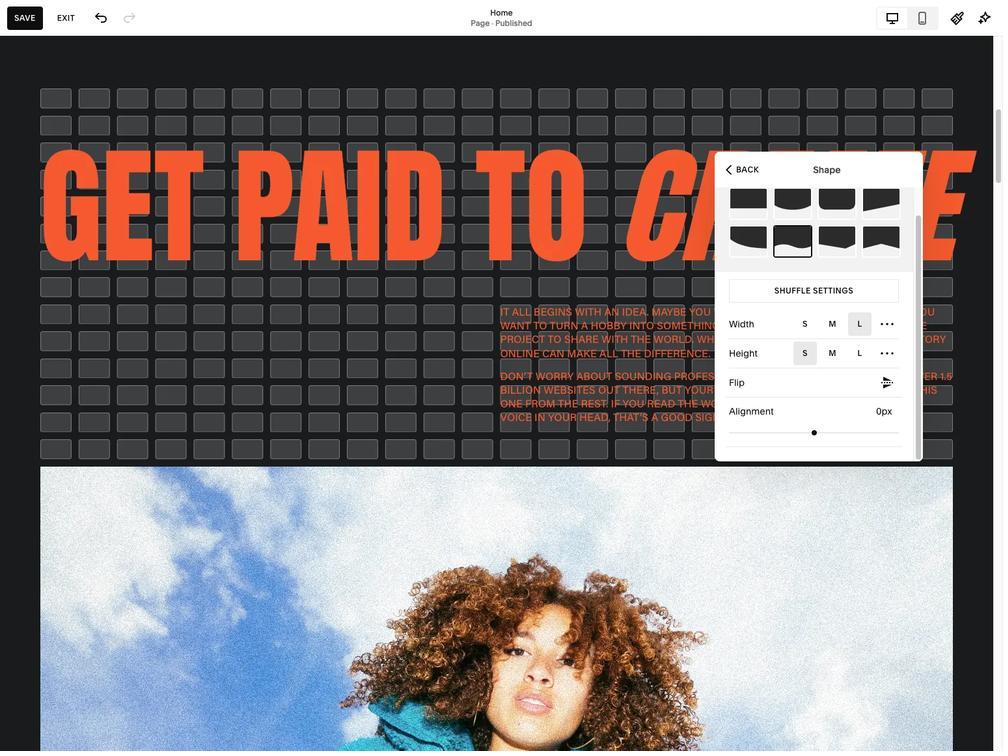 Task type: vqa. For each thing, say whether or not it's contained in the screenshot.
S associated with Height
yes



Task type: describe. For each thing, give the bounding box(es) containing it.
shuffle settings button
[[730, 279, 900, 303]]

scheduling
[[21, 198, 78, 211]]

soft corners shape image
[[820, 189, 856, 219]]

asset
[[21, 618, 50, 631]]

exit button
[[50, 6, 82, 30]]

help
[[21, 665, 45, 678]]

alignment
[[730, 406, 774, 418]]

analytics
[[21, 175, 67, 188]]

option group for height
[[794, 342, 900, 365]]

save button
[[7, 6, 43, 30]]

shuffle
[[775, 286, 812, 296]]

height
[[730, 348, 758, 360]]

help link
[[21, 664, 45, 679]]

Alignment range field
[[730, 419, 900, 447]]

save
[[14, 13, 36, 22]]

james peterson james.peterson1902@gmail.com
[[52, 707, 172, 728]]

slanted shape image
[[864, 189, 900, 219]]

exit
[[57, 13, 75, 22]]

library
[[52, 618, 87, 631]]

published
[[496, 18, 533, 28]]

marketing
[[21, 128, 72, 141]]

peterson
[[78, 707, 111, 717]]

pointed shape image
[[864, 227, 900, 257]]

l for height
[[858, 349, 863, 358]]

settings inside button
[[814, 286, 854, 296]]

back button
[[723, 155, 764, 184]]

rounded shape image
[[775, 189, 812, 219]]

selling link
[[21, 104, 145, 119]]

flip
[[730, 377, 745, 389]]

l for width
[[858, 319, 863, 329]]



Task type: locate. For each thing, give the bounding box(es) containing it.
1 vertical spatial m
[[829, 349, 837, 358]]

1 vertical spatial option group
[[794, 342, 900, 365]]

s down shuffle settings button on the top
[[803, 319, 808, 329]]

website link
[[21, 80, 145, 96]]

l
[[858, 319, 863, 329], [858, 349, 863, 358]]

marketing link
[[21, 127, 145, 143]]

s right the height
[[803, 349, 808, 358]]

no shape image
[[731, 189, 767, 219]]

james.peterson1902@gmail.com
[[52, 718, 172, 728]]

m for height
[[829, 349, 837, 358]]

0 vertical spatial option group
[[794, 313, 900, 336]]

1 vertical spatial l
[[858, 349, 863, 358]]

asset library link
[[21, 617, 145, 633]]

option group
[[794, 313, 900, 336], [794, 342, 900, 365]]

page
[[471, 18, 490, 28]]

1 m from the top
[[829, 319, 837, 329]]

1 s from the top
[[803, 319, 808, 329]]

2 s from the top
[[803, 349, 808, 358]]

website
[[21, 81, 62, 94]]

home
[[491, 7, 513, 17]]

1 option group from the top
[[794, 313, 900, 336]]

contacts
[[21, 151, 66, 164]]

asset library
[[21, 618, 87, 631]]

settings
[[814, 286, 854, 296], [21, 641, 62, 654]]

contacts link
[[21, 150, 145, 166]]

1 l from the top
[[858, 319, 863, 329]]

0 horizontal spatial settings
[[21, 641, 62, 654]]

m
[[829, 319, 837, 329], [829, 349, 837, 358]]

s for width
[[803, 319, 808, 329]]

0 vertical spatial s
[[803, 319, 808, 329]]

jagged shape image
[[820, 227, 856, 257]]

2 option group from the top
[[794, 342, 900, 365]]

·
[[492, 18, 494, 28]]

0 vertical spatial settings
[[814, 286, 854, 296]]

shuffle settings
[[775, 286, 854, 296]]

home page · published
[[471, 7, 533, 28]]

m for width
[[829, 319, 837, 329]]

scalloped shape image
[[731, 227, 767, 257]]

2 m from the top
[[829, 349, 837, 358]]

1 horizontal spatial settings
[[814, 286, 854, 296]]

s
[[803, 319, 808, 329], [803, 349, 808, 358]]

settings link
[[21, 641, 145, 656]]

james
[[52, 707, 76, 717]]

scheduling link
[[21, 197, 145, 213]]

selling
[[21, 104, 55, 117]]

Alignment text field
[[877, 405, 896, 419]]

2 l from the top
[[858, 349, 863, 358]]

0 vertical spatial m
[[829, 319, 837, 329]]

analytics link
[[21, 174, 145, 190]]

tab list
[[878, 7, 938, 28]]

s for height
[[803, 349, 808, 358]]

1 vertical spatial settings
[[21, 641, 62, 654]]

0 vertical spatial l
[[858, 319, 863, 329]]

settings right shuffle
[[814, 286, 854, 296]]

back
[[737, 165, 760, 174]]

width
[[730, 319, 755, 330]]

shape
[[814, 164, 841, 176]]

wavy shape image
[[775, 227, 812, 257]]

option group for width
[[794, 313, 900, 336]]

settings down "asset"
[[21, 641, 62, 654]]

1 vertical spatial s
[[803, 349, 808, 358]]



